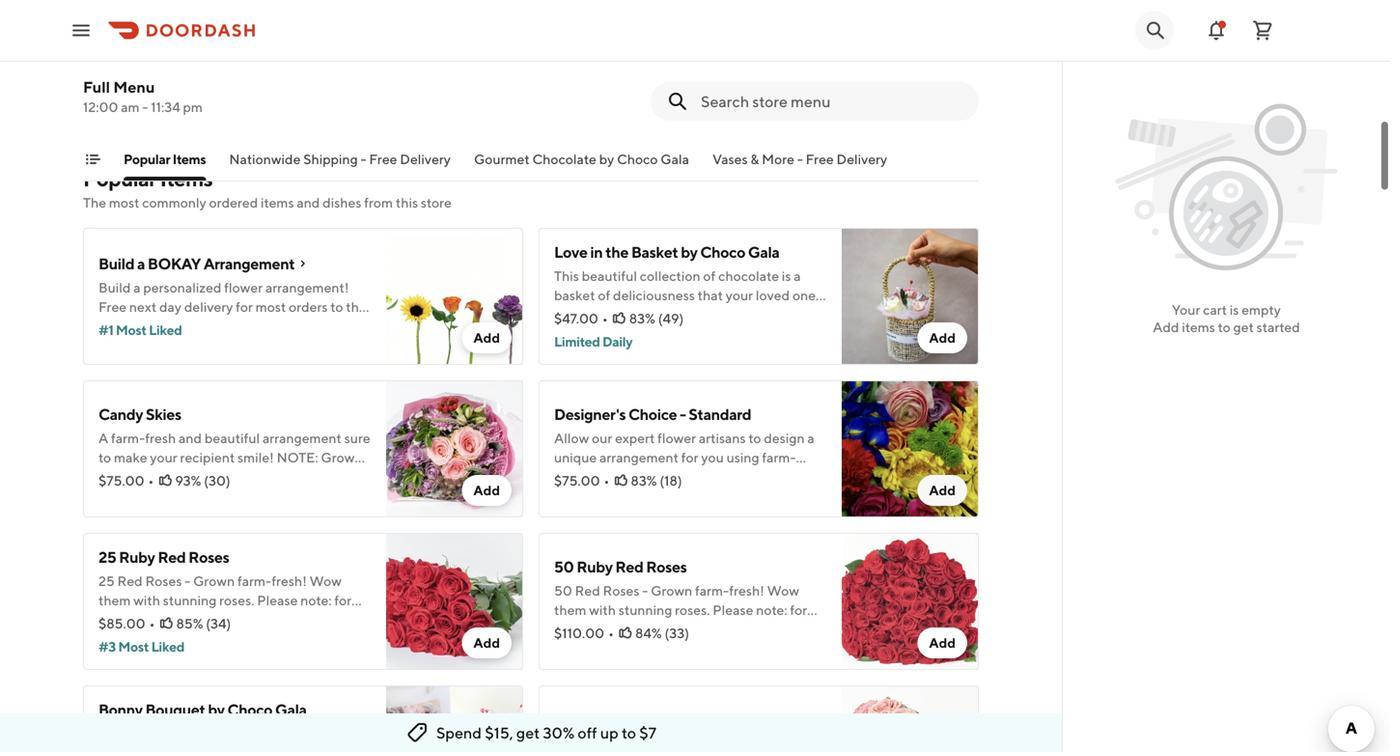 Task type: locate. For each thing, give the bounding box(es) containing it.
93%
[[175, 473, 201, 489]]

83% for the
[[629, 310, 655, 326]]

1 horizontal spatial to
[[1218, 319, 1231, 335]]

add for 50 ruby red roses
[[929, 635, 956, 651]]

12:00
[[83, 99, 118, 115]]

(30)
[[204, 473, 230, 489]]

$110.00
[[554, 625, 604, 641]]

free inside button
[[369, 151, 397, 167]]

0 vertical spatial 83%
[[629, 310, 655, 326]]

get right $15,
[[516, 724, 540, 742]]

$75.00 down designer's
[[554, 473, 600, 489]]

2 horizontal spatial choco
[[700, 243, 745, 261]]

85% (34)
[[176, 615, 231, 631]]

• up limited daily
[[602, 310, 608, 326]]

0 items, open order cart image
[[1251, 19, 1274, 42]]

2 free from the left
[[806, 151, 834, 167]]

add button for candy skies
[[462, 475, 512, 506]]

0 horizontal spatial get
[[516, 724, 540, 742]]

0 horizontal spatial $75.00
[[98, 473, 144, 489]]

to left $7 on the bottom of the page
[[622, 724, 636, 742]]

ruby right 50
[[577, 558, 613, 576]]

items inside your cart is empty add items to get started
[[1182, 319, 1215, 335]]

candy
[[98, 405, 143, 423]]

50 ruby red roses image
[[842, 533, 979, 670]]

items
[[173, 151, 206, 167], [160, 166, 212, 191]]

• left 83% (18)
[[604, 473, 610, 489]]

red up the 85%
[[158, 548, 186, 566]]

#3 most liked
[[98, 639, 184, 655]]

$75.00 •
[[98, 473, 154, 489], [554, 473, 610, 489]]

from
[[364, 195, 393, 210]]

popular for popular items the most commonly ordered items and dishes from this store
[[83, 166, 156, 191]]

bouquet
[[145, 700, 205, 719]]

daily
[[602, 334, 632, 349]]

1 vertical spatial liked
[[151, 639, 184, 655]]

bonny
[[98, 700, 143, 719]]

2 vertical spatial choco
[[227, 700, 272, 719]]

free
[[369, 151, 397, 167], [806, 151, 834, 167]]

choco for bonny bouquet by choco gala
[[227, 700, 272, 719]]

popular items
[[124, 151, 206, 167]]

0 vertical spatial liked
[[149, 322, 182, 338]]

roses up 85% (34)
[[188, 548, 229, 566]]

show menu categories image
[[85, 152, 100, 167]]

1 horizontal spatial $75.00 •
[[554, 473, 610, 489]]

25 for 25 peaceful pink roses
[[554, 710, 572, 728]]

your
[[1172, 302, 1200, 318]]

off
[[578, 724, 597, 742]]

0 horizontal spatial gala
[[275, 700, 307, 719]]

$75.00 for designer's
[[554, 473, 600, 489]]

0 vertical spatial to
[[1218, 319, 1231, 335]]

free up from
[[369, 151, 397, 167]]

ordered
[[209, 195, 258, 210]]

2 horizontal spatial gala
[[748, 243, 780, 261]]

red right 50
[[615, 558, 643, 576]]

the
[[83, 195, 106, 210]]

empty
[[1242, 302, 1281, 318]]

popular items the most commonly ordered items and dishes from this store
[[83, 166, 452, 210]]

• up #3 most liked
[[149, 615, 155, 631]]

0 vertical spatial gala
[[661, 151, 689, 167]]

83%
[[629, 310, 655, 326], [631, 473, 657, 489]]

$75.00 for candy
[[98, 473, 144, 489]]

items for popular items the most commonly ordered items and dishes from this store
[[160, 166, 212, 191]]

by right chocolate
[[599, 151, 614, 167]]

popular inside popular items the most commonly ordered items and dishes from this store
[[83, 166, 156, 191]]

choco inside "button"
[[617, 151, 658, 167]]

delivery
[[400, 151, 451, 167], [837, 151, 887, 167]]

ruby for 25
[[119, 548, 155, 566]]

delivery inside 'button'
[[837, 151, 887, 167]]

up
[[600, 724, 619, 742]]

0 vertical spatial 25
[[98, 548, 116, 566]]

popular
[[124, 151, 170, 167], [83, 166, 156, 191]]

ruby for 50
[[577, 558, 613, 576]]

0 vertical spatial most
[[116, 322, 146, 338]]

nationwide shipping - free delivery
[[229, 151, 451, 167]]

items left and
[[261, 195, 294, 210]]

get inside your cart is empty add items to get started
[[1233, 319, 1254, 335]]

$75.00
[[98, 473, 144, 489], [554, 473, 600, 489]]

1 horizontal spatial $75.00
[[554, 473, 600, 489]]

1 vertical spatial most
[[118, 639, 149, 655]]

83% left (49) on the top left of page
[[629, 310, 655, 326]]

25 up $85.00
[[98, 548, 116, 566]]

choice
[[628, 405, 677, 423]]

• for candy
[[148, 473, 154, 489]]

items down your
[[1182, 319, 1215, 335]]

designer's choice - standard
[[554, 405, 751, 423]]

1 horizontal spatial items
[[1182, 319, 1215, 335]]

- right "more"
[[797, 151, 803, 167]]

$47.00
[[554, 310, 598, 326]]

1 vertical spatial get
[[516, 724, 540, 742]]

0 horizontal spatial 25
[[98, 548, 116, 566]]

roses for 25 ruby red roses
[[188, 548, 229, 566]]

1 horizontal spatial red
[[615, 558, 643, 576]]

1 horizontal spatial 25
[[554, 710, 572, 728]]

choco right chocolate
[[617, 151, 658, 167]]

red for 50
[[615, 558, 643, 576]]

delivery up store
[[400, 151, 451, 167]]

the
[[605, 243, 628, 261]]

started
[[1257, 319, 1300, 335]]

- inside button
[[361, 151, 366, 167]]

0 horizontal spatial free
[[369, 151, 397, 167]]

0 horizontal spatial to
[[622, 724, 636, 742]]

add button for 25 ruby red roses
[[462, 628, 512, 658]]

2 delivery from the left
[[837, 151, 887, 167]]

gala
[[661, 151, 689, 167], [748, 243, 780, 261], [275, 700, 307, 719]]

gala for bonny bouquet by choco gala
[[275, 700, 307, 719]]

0 vertical spatial by
[[599, 151, 614, 167]]

25
[[98, 548, 116, 566], [554, 710, 572, 728]]

1 vertical spatial by
[[681, 243, 698, 261]]

items inside popular items the most commonly ordered items and dishes from this store
[[160, 166, 212, 191]]

delivery down item search search box
[[837, 151, 887, 167]]

add for love in the basket by choco gala
[[929, 330, 956, 346]]

0 vertical spatial items
[[261, 195, 294, 210]]

add button for 50 ruby red roses
[[918, 628, 967, 658]]

roses for 25 peaceful pink roses
[[670, 710, 711, 728]]

0 horizontal spatial red
[[158, 548, 186, 566]]

2 $75.00 from the left
[[554, 473, 600, 489]]

free right "more"
[[806, 151, 834, 167]]

• left the 93%
[[148, 473, 154, 489]]

by inside "button"
[[599, 151, 614, 167]]

by for bonny bouquet by choco gala
[[208, 700, 225, 719]]

- right shipping
[[361, 151, 366, 167]]

1 $75.00 • from the left
[[98, 473, 154, 489]]

dishes
[[323, 195, 362, 210]]

•
[[602, 310, 608, 326], [148, 473, 154, 489], [604, 473, 610, 489], [149, 615, 155, 631], [608, 625, 614, 641]]

roses up the 84% (33) at the left of page
[[646, 558, 687, 576]]

• for 50
[[608, 625, 614, 641]]

liked down the 85%
[[151, 639, 184, 655]]

$47.00 •
[[554, 310, 608, 326]]

most down $85.00 •
[[118, 639, 149, 655]]

2 vertical spatial by
[[208, 700, 225, 719]]

choco right bouquet
[[227, 700, 272, 719]]

bonny bouquet by choco gala image
[[386, 685, 523, 752]]

roses right "pink"
[[670, 710, 711, 728]]

1 vertical spatial gala
[[748, 243, 780, 261]]

1 horizontal spatial delivery
[[837, 151, 887, 167]]

1 horizontal spatial get
[[1233, 319, 1254, 335]]

items inside popular items the most commonly ordered items and dishes from this store
[[261, 195, 294, 210]]

- inside the full menu 12:00 am - 11:34 pm
[[142, 99, 148, 115]]

add button
[[462, 322, 512, 353], [918, 322, 967, 353], [462, 475, 512, 506], [918, 475, 967, 506], [462, 628, 512, 658], [918, 628, 967, 658]]

1 vertical spatial 83%
[[631, 473, 657, 489]]

1 horizontal spatial gala
[[661, 151, 689, 167]]

- right am
[[142, 99, 148, 115]]

by
[[599, 151, 614, 167], [681, 243, 698, 261], [208, 700, 225, 719]]

1 horizontal spatial choco
[[617, 151, 658, 167]]

$75.00 • left the 93%
[[98, 473, 154, 489]]

(49)
[[658, 310, 684, 326]]

0 horizontal spatial delivery
[[400, 151, 451, 167]]

liked right #1
[[149, 322, 182, 338]]

by right basket
[[681, 243, 698, 261]]

$75.00 down candy
[[98, 473, 144, 489]]

0 vertical spatial get
[[1233, 319, 1254, 335]]

1 vertical spatial items
[[1182, 319, 1215, 335]]

25 left off
[[554, 710, 572, 728]]

ruby up $85.00 •
[[119, 548, 155, 566]]

most right #1
[[116, 322, 146, 338]]

love in the basket by choco gala image
[[842, 228, 979, 365]]

gala inside "button"
[[661, 151, 689, 167]]

0 horizontal spatial by
[[208, 700, 225, 719]]

- right the choice
[[680, 405, 686, 423]]

add button for love in the basket by choco gala
[[918, 322, 967, 353]]

1 horizontal spatial ruby
[[577, 558, 613, 576]]

0 horizontal spatial ruby
[[119, 548, 155, 566]]

get down is
[[1233, 319, 1254, 335]]

menu
[[113, 78, 155, 96]]

cart
[[1203, 302, 1227, 318]]

roses
[[188, 548, 229, 566], [646, 558, 687, 576], [670, 710, 711, 728]]

choco right basket
[[700, 243, 745, 261]]

items
[[261, 195, 294, 210], [1182, 319, 1215, 335]]

most for #3
[[118, 639, 149, 655]]

0 horizontal spatial choco
[[227, 700, 272, 719]]

liked
[[149, 322, 182, 338], [151, 639, 184, 655]]

$75.00 • down designer's
[[554, 473, 610, 489]]

add inside your cart is empty add items to get started
[[1153, 319, 1179, 335]]

vases & more  - free delivery button
[[712, 150, 887, 181]]

1 free from the left
[[369, 151, 397, 167]]

to
[[1218, 319, 1231, 335], [622, 724, 636, 742]]

1 $75.00 from the left
[[98, 473, 144, 489]]

1 delivery from the left
[[400, 151, 451, 167]]

1 horizontal spatial by
[[599, 151, 614, 167]]

83% left (18)
[[631, 473, 657, 489]]

gala for gourmet chocolate by choco gala
[[661, 151, 689, 167]]

&
[[750, 151, 759, 167]]

1 horizontal spatial free
[[806, 151, 834, 167]]

0 horizontal spatial items
[[261, 195, 294, 210]]

build
[[98, 254, 134, 273]]

and
[[297, 195, 320, 210]]

50
[[554, 558, 574, 576]]

red
[[158, 548, 186, 566], [615, 558, 643, 576]]

limited
[[554, 334, 600, 349]]

1 vertical spatial choco
[[700, 243, 745, 261]]

0 vertical spatial choco
[[617, 151, 658, 167]]

to down cart
[[1218, 319, 1231, 335]]

1 vertical spatial to
[[622, 724, 636, 742]]

1 vertical spatial 25
[[554, 710, 572, 728]]

to inside your cart is empty add items to get started
[[1218, 319, 1231, 335]]

shipping
[[303, 151, 358, 167]]

• right $110.00 in the left bottom of the page
[[608, 625, 614, 641]]

add
[[1153, 319, 1179, 335], [473, 330, 500, 346], [929, 330, 956, 346], [473, 482, 500, 498], [929, 482, 956, 498], [473, 635, 500, 651], [929, 635, 956, 651]]

by right bouquet
[[208, 700, 225, 719]]

2 $75.00 • from the left
[[554, 473, 610, 489]]

2 vertical spatial gala
[[275, 700, 307, 719]]

0 horizontal spatial $75.00 •
[[98, 473, 154, 489]]



Task type: describe. For each thing, give the bounding box(es) containing it.
25 peaceful pink roses
[[554, 710, 711, 728]]

am
[[121, 99, 140, 115]]

full menu 12:00 am - 11:34 pm
[[83, 78, 203, 115]]

85%
[[176, 615, 203, 631]]

this
[[396, 195, 418, 210]]

red for 25
[[158, 548, 186, 566]]

basket
[[631, 243, 678, 261]]

choco for gourmet chocolate by choco gala
[[617, 151, 658, 167]]

designer's
[[554, 405, 626, 423]]

(18)
[[660, 473, 682, 489]]

candy skies image
[[386, 380, 523, 517]]

nationwide
[[229, 151, 301, 167]]

add for 25 ruby red roses
[[473, 635, 500, 651]]

love in the basket by choco gala
[[554, 243, 780, 261]]

more
[[762, 151, 795, 167]]

limited daily
[[554, 334, 632, 349]]

84%
[[635, 625, 662, 641]]

vases
[[712, 151, 748, 167]]

is
[[1230, 302, 1239, 318]]

25 peaceful pink roses image
[[842, 685, 979, 752]]

$75.00 • for designer's
[[554, 473, 610, 489]]

(34)
[[206, 615, 231, 631]]

vases & more  - free delivery
[[712, 151, 887, 167]]

gourmet
[[474, 151, 530, 167]]

peaceful
[[575, 710, 634, 728]]

$15,
[[485, 724, 513, 742]]

25 ruby red roses
[[98, 548, 229, 566]]

chocolate
[[532, 151, 596, 167]]

commonly
[[142, 195, 206, 210]]

bonny bouquet by choco gala
[[98, 700, 307, 719]]

by for gourmet chocolate by choco gala
[[599, 151, 614, 167]]

items for popular items
[[173, 151, 206, 167]]

add for candy skies
[[473, 482, 500, 498]]

in
[[590, 243, 603, 261]]

standard
[[689, 405, 751, 423]]

$110.00 •
[[554, 625, 614, 641]]

arrangement
[[204, 254, 295, 273]]

spend
[[436, 724, 482, 742]]

(33)
[[665, 625, 689, 641]]

nationwide shipping - free delivery button
[[229, 150, 451, 181]]

• for 25
[[149, 615, 155, 631]]

most for #1
[[116, 322, 146, 338]]

25 for 25 ruby red roses
[[98, 548, 116, 566]]

#3
[[98, 639, 116, 655]]

store
[[421, 195, 452, 210]]

spend $15, get 30% off up to $7
[[436, 724, 657, 742]]

to for items
[[1218, 319, 1231, 335]]

love
[[554, 243, 587, 261]]

liked for #1 most liked
[[149, 322, 182, 338]]

30%
[[543, 724, 575, 742]]

popular for popular items
[[124, 151, 170, 167]]

#1 most liked
[[98, 322, 182, 338]]

25 ruby red roses image
[[386, 533, 523, 670]]

50 ruby red roses
[[554, 558, 687, 576]]

Item Search search field
[[701, 91, 963, 112]]

candy skies
[[98, 405, 181, 423]]

2 horizontal spatial by
[[681, 243, 698, 261]]

liked for #3 most liked
[[151, 639, 184, 655]]

83% for -
[[631, 473, 657, 489]]

roses for 50 ruby red roses
[[646, 558, 687, 576]]

a
[[137, 254, 145, 273]]

designer's choice - standard image
[[842, 380, 979, 517]]

- inside 'button'
[[797, 151, 803, 167]]

skies
[[146, 405, 181, 423]]

$7
[[639, 724, 657, 742]]

84% (33)
[[635, 625, 689, 641]]

93% (30)
[[175, 473, 230, 489]]

$85.00
[[98, 615, 145, 631]]

free inside 'button'
[[806, 151, 834, 167]]

build a bokay arrangement
[[98, 254, 295, 273]]

gourmet chocolate by choco gala button
[[474, 150, 689, 181]]

delivery inside button
[[400, 151, 451, 167]]

$85.00 •
[[98, 615, 155, 631]]

pink
[[637, 710, 668, 728]]

your cart is empty add items to get started
[[1153, 302, 1300, 335]]

full
[[83, 78, 110, 96]]

#1
[[98, 322, 113, 338]]

• for love
[[602, 310, 608, 326]]

notification bell image
[[1205, 19, 1228, 42]]

pm
[[183, 99, 203, 115]]

open menu image
[[70, 19, 93, 42]]

83% (49)
[[629, 310, 684, 326]]

11:34
[[151, 99, 180, 115]]

add button for designer's choice - standard
[[918, 475, 967, 506]]

• for designer's
[[604, 473, 610, 489]]

build a bokay arrangement image
[[386, 228, 523, 365]]

to for up
[[622, 724, 636, 742]]

gourmet chocolate by choco gala
[[474, 151, 689, 167]]

add for designer's choice - standard
[[929, 482, 956, 498]]

$75.00 • for candy
[[98, 473, 154, 489]]

83% (18)
[[631, 473, 682, 489]]

most
[[109, 195, 139, 210]]

bokay
[[148, 254, 201, 273]]



Task type: vqa. For each thing, say whether or not it's contained in the screenshot.
days
no



